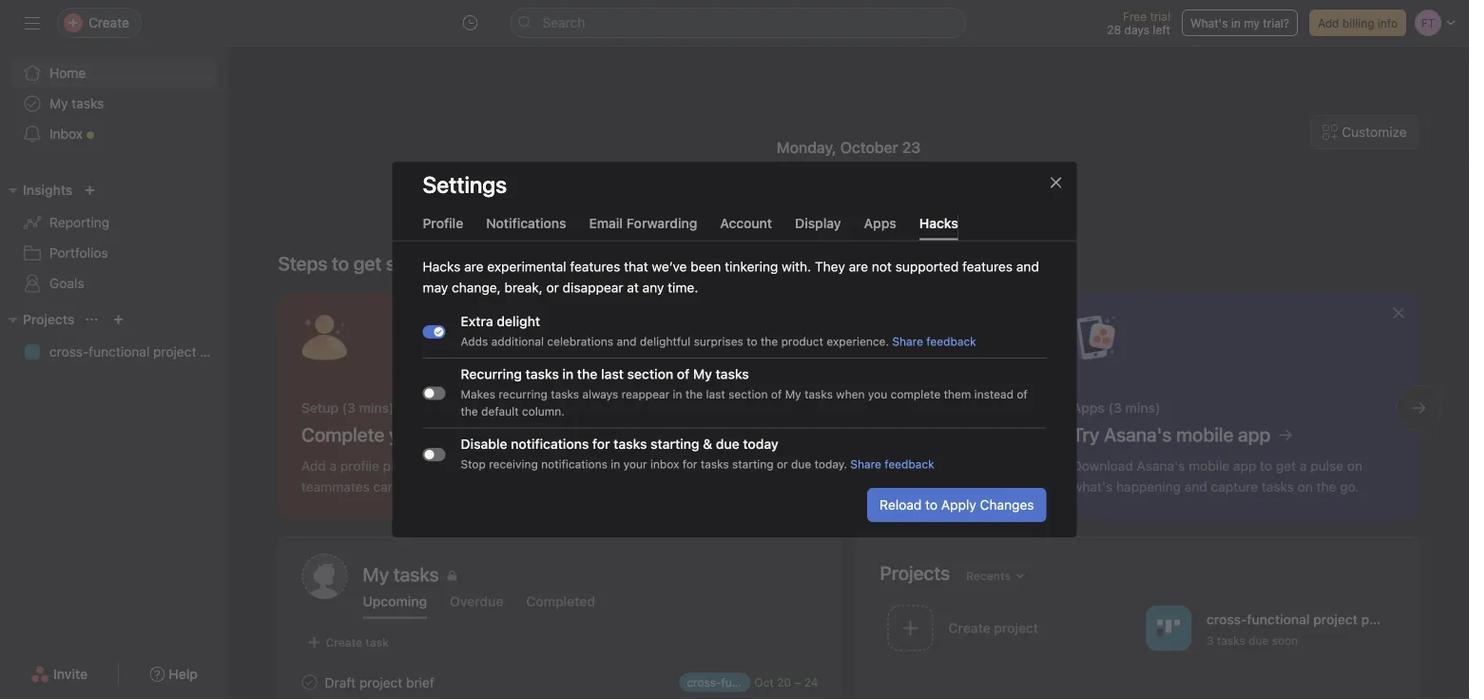 Task type: vqa. For each thing, say whether or not it's contained in the screenshot.
share timeline with teammates
no



Task type: locate. For each thing, give the bounding box(es) containing it.
0 vertical spatial cross-
[[49, 344, 89, 360]]

&
[[703, 436, 713, 452]]

1 vertical spatial last
[[706, 388, 726, 401]]

in down the celebrations
[[563, 366, 574, 382]]

1 vertical spatial cross-
[[1207, 611, 1247, 627]]

projects button
[[0, 308, 75, 331]]

projects down goals
[[23, 312, 75, 327]]

1 vertical spatial and
[[617, 335, 637, 348]]

0 vertical spatial project
[[153, 344, 196, 360]]

add profile photo image
[[302, 554, 348, 599]]

been
[[691, 259, 721, 274]]

4
[[831, 240, 840, 256]]

feedback inside disable notifications for tasks starting & due today stop receiving notifications in your inbox for tasks starting or due today. share feedback
[[885, 458, 935, 471]]

are down more
[[849, 259, 869, 274]]

to inside button
[[926, 497, 938, 513]]

due left soon
[[1249, 634, 1269, 647]]

starting up inbox at the left bottom of page
[[651, 436, 700, 452]]

brief
[[406, 675, 435, 690]]

the left the product
[[761, 335, 778, 348]]

0 vertical spatial share
[[893, 335, 924, 348]]

or right break,
[[547, 280, 559, 295]]

0 vertical spatial and
[[1017, 259, 1040, 274]]

0 vertical spatial section
[[627, 366, 674, 382]]

23
[[902, 138, 921, 156]]

functional inside cross-functional project plan 3 tasks due soon
[[1247, 611, 1310, 627]]

0 vertical spatial my
[[49, 96, 68, 111]]

0 vertical spatial functional
[[89, 344, 150, 360]]

share right experience.
[[893, 335, 924, 348]]

functional
[[89, 344, 150, 360], [1247, 611, 1310, 627]]

0 horizontal spatial last
[[601, 366, 624, 382]]

switch for extra delight
[[423, 325, 446, 338]]

any
[[643, 280, 664, 295]]

1 vertical spatial feedback
[[885, 458, 935, 471]]

are up change,
[[464, 259, 484, 274]]

project inside "element"
[[153, 344, 196, 360]]

0 horizontal spatial plan
[[200, 344, 226, 360]]

hacks inside hacks are experimental features that we've been tinkering with. they are not supported features and may change, break, or disappear at any time.
[[423, 259, 461, 274]]

my tasks
[[363, 563, 439, 586]]

2 are from the left
[[849, 259, 869, 274]]

my down the product
[[785, 388, 802, 401]]

celebrations
[[547, 335, 614, 348]]

add
[[1318, 16, 1340, 29]]

completed button
[[526, 594, 595, 619]]

or down today
[[777, 458, 788, 471]]

free trial 28 days left
[[1108, 10, 1171, 36]]

project for cross-functional project plan
[[153, 344, 196, 360]]

to right steps
[[332, 252, 349, 274]]

cross-
[[49, 344, 89, 360], [1207, 611, 1247, 627]]

plan for cross-functional project plan
[[200, 344, 226, 360]]

share feedback link up complete
[[893, 335, 977, 348]]

last up &
[[706, 388, 726, 401]]

inbox link
[[11, 119, 217, 149]]

1 switch from the top
[[423, 325, 446, 338]]

to right surprises
[[747, 335, 758, 348]]

share
[[893, 335, 924, 348], [851, 458, 882, 471]]

my inside global element
[[49, 96, 68, 111]]

of
[[677, 366, 690, 382], [771, 388, 782, 401], [1017, 388, 1028, 401]]

0 vertical spatial share feedback link
[[893, 335, 977, 348]]

1 vertical spatial notifications
[[541, 458, 608, 471]]

additional
[[491, 335, 544, 348]]

oct 20 – 24
[[755, 676, 819, 689]]

and inside hacks are experimental features that we've been tinkering with. they are not supported features and may change, break, or disappear at any time.
[[1017, 259, 1040, 274]]

insights element
[[0, 173, 228, 303]]

of right instead
[[1017, 388, 1028, 401]]

1 vertical spatial projects
[[880, 562, 950, 584]]

hacks for hacks are experimental features that we've been tinkering with. they are not supported features and may change, break, or disappear at any time.
[[423, 259, 461, 274]]

in
[[1232, 16, 1241, 29], [563, 366, 574, 382], [673, 388, 683, 401], [611, 458, 620, 471]]

for right inbox at the left bottom of page
[[683, 458, 698, 471]]

supported
[[896, 259, 959, 274]]

plan inside cross-functional project plan 3 tasks due soon
[[1362, 611, 1389, 627]]

1 vertical spatial section
[[729, 388, 768, 401]]

create project
[[949, 620, 1039, 636]]

product
[[782, 335, 824, 348]]

share feedback link up reload
[[851, 458, 935, 471]]

hacks up up
[[920, 215, 959, 231]]

due left today.
[[791, 458, 812, 471]]

goals
[[49, 275, 84, 291]]

hacks are experimental features that we've been tinkering with. they are not supported features and may change, break, or disappear at any time.
[[423, 259, 1040, 295]]

due right &
[[716, 436, 740, 452]]

my
[[1244, 16, 1260, 29]]

receiving
[[489, 458, 538, 471]]

or inside disable notifications for tasks starting & due today stop receiving notifications in your inbox for tasks starting or due today. share feedback
[[777, 458, 788, 471]]

0 horizontal spatial features
[[570, 259, 621, 274]]

of up today
[[771, 388, 782, 401]]

0 vertical spatial hacks
[[920, 215, 959, 231]]

0 horizontal spatial due
[[716, 436, 740, 452]]

my up inbox
[[49, 96, 68, 111]]

customize
[[1342, 124, 1407, 140]]

1 vertical spatial plan
[[1362, 611, 1389, 627]]

1 horizontal spatial features
[[963, 259, 1013, 274]]

2 horizontal spatial due
[[1249, 634, 1269, 647]]

inbox
[[49, 126, 83, 142]]

inbox
[[651, 458, 680, 471]]

1 horizontal spatial share
[[893, 335, 924, 348]]

functional up soon
[[1247, 611, 1310, 627]]

switch
[[423, 325, 446, 338], [423, 386, 446, 400], [423, 448, 446, 461]]

1 vertical spatial switch
[[423, 386, 446, 400]]

2 switch from the top
[[423, 386, 446, 400]]

0 horizontal spatial projects
[[23, 312, 75, 327]]

0 horizontal spatial project
[[153, 344, 196, 360]]

0 vertical spatial due
[[716, 436, 740, 452]]

tasks down surprises
[[716, 366, 749, 382]]

my
[[49, 96, 68, 111], [693, 366, 712, 382], [785, 388, 802, 401]]

disable
[[461, 436, 508, 452]]

0 horizontal spatial my
[[49, 96, 68, 111]]

1 horizontal spatial are
[[849, 259, 869, 274]]

1 vertical spatial hacks
[[423, 259, 461, 274]]

0 vertical spatial switch
[[423, 325, 446, 338]]

recurring
[[461, 366, 522, 382]]

1 vertical spatial project
[[1314, 611, 1358, 627]]

cross- inside cross-functional project plan 3 tasks due soon
[[1207, 611, 1247, 627]]

hacks up may
[[423, 259, 461, 274]]

makes
[[461, 388, 496, 401]]

reload
[[880, 497, 922, 513]]

switch left makes
[[423, 386, 446, 400]]

1 horizontal spatial plan
[[1362, 611, 1389, 627]]

tasks down &
[[701, 458, 729, 471]]

starting down today
[[733, 458, 774, 471]]

tasks
[[72, 96, 104, 111], [526, 366, 559, 382], [716, 366, 749, 382], [551, 388, 579, 401], [805, 388, 833, 401], [614, 436, 647, 452], [701, 458, 729, 471], [1218, 634, 1246, 647]]

0 horizontal spatial cross-
[[49, 344, 89, 360]]

customize button
[[1311, 115, 1420, 149]]

1 horizontal spatial due
[[791, 458, 812, 471]]

1 horizontal spatial or
[[777, 458, 788, 471]]

1 vertical spatial share
[[851, 458, 882, 471]]

in left your
[[611, 458, 620, 471]]

hide sidebar image
[[25, 15, 40, 30]]

projects down reload
[[880, 562, 950, 584]]

section up reappear
[[627, 366, 674, 382]]

0 horizontal spatial or
[[547, 280, 559, 295]]

section up today
[[729, 388, 768, 401]]

1 horizontal spatial for
[[683, 458, 698, 471]]

cross- down projects dropdown button
[[49, 344, 89, 360]]

project
[[153, 344, 196, 360], [1314, 611, 1358, 627], [360, 675, 403, 690]]

home
[[49, 65, 86, 81]]

1 vertical spatial or
[[777, 458, 788, 471]]

board image
[[1158, 617, 1181, 640]]

my down surprises
[[693, 366, 712, 382]]

1 vertical spatial my
[[693, 366, 712, 382]]

create task
[[326, 636, 389, 649]]

and
[[1017, 259, 1040, 274], [617, 335, 637, 348]]

0 horizontal spatial and
[[617, 335, 637, 348]]

to up not
[[878, 240, 891, 256]]

features
[[570, 259, 621, 274], [963, 259, 1013, 274]]

the up always
[[577, 366, 598, 382]]

tasks inside global element
[[72, 96, 104, 111]]

beginner 4 more to level up
[[760, 239, 942, 257]]

1 horizontal spatial hacks
[[920, 215, 959, 231]]

get started
[[354, 252, 448, 274]]

disable notifications for tasks starting & due today stop receiving notifications in your inbox for tasks starting or due today. share feedback
[[461, 436, 935, 471]]

0 vertical spatial projects
[[23, 312, 75, 327]]

1 horizontal spatial and
[[1017, 259, 1040, 274]]

to
[[878, 240, 891, 256], [332, 252, 349, 274], [747, 335, 758, 348], [926, 497, 938, 513]]

share right today.
[[851, 458, 882, 471]]

functional inside projects "element"
[[89, 344, 150, 360]]

account button
[[720, 215, 773, 240]]

last up always
[[601, 366, 624, 382]]

feedback up reload
[[885, 458, 935, 471]]

search
[[543, 15, 585, 30]]

home link
[[11, 58, 217, 88]]

2 horizontal spatial project
[[1314, 611, 1358, 627]]

notifications
[[511, 436, 589, 452], [541, 458, 608, 471]]

1 horizontal spatial cross-
[[1207, 611, 1247, 627]]

beginner
[[760, 239, 824, 257]]

0 horizontal spatial for
[[593, 436, 610, 452]]

1 horizontal spatial starting
[[733, 458, 774, 471]]

0 vertical spatial plan
[[200, 344, 226, 360]]

are
[[464, 259, 484, 274], [849, 259, 869, 274]]

0 horizontal spatial functional
[[89, 344, 150, 360]]

1 horizontal spatial projects
[[880, 562, 950, 584]]

delightful
[[640, 335, 691, 348]]

break,
[[505, 280, 543, 295]]

tasks right 3
[[1218, 634, 1246, 647]]

functional down goals link
[[89, 344, 150, 360]]

feedback up them
[[927, 335, 977, 348]]

the inside extra delight adds additional celebrations and delightful surprises to the product experience. share feedback
[[761, 335, 778, 348]]

profile button
[[423, 215, 464, 240]]

tasks up your
[[614, 436, 647, 452]]

in left my
[[1232, 16, 1241, 29]]

features right supported
[[963, 259, 1013, 274]]

1 horizontal spatial functional
[[1247, 611, 1310, 627]]

my tasks
[[49, 96, 104, 111]]

more
[[843, 240, 875, 256]]

hacks button
[[920, 215, 959, 240]]

2 vertical spatial switch
[[423, 448, 446, 461]]

1 vertical spatial functional
[[1247, 611, 1310, 627]]

steps
[[278, 252, 328, 274]]

completed
[[526, 594, 595, 609]]

share inside extra delight adds additional celebrations and delightful surprises to the product experience. share feedback
[[893, 335, 924, 348]]

0 horizontal spatial of
[[677, 366, 690, 382]]

change,
[[452, 280, 501, 295]]

due for disable notifications for tasks starting & due today
[[716, 436, 740, 452]]

hacks
[[920, 215, 959, 231], [423, 259, 461, 274]]

insights
[[23, 182, 73, 198]]

3 switch from the top
[[423, 448, 446, 461]]

cross- inside projects "element"
[[49, 344, 89, 360]]

switch left stop
[[423, 448, 446, 461]]

project for cross-functional project plan 3 tasks due soon
[[1314, 611, 1358, 627]]

0 horizontal spatial share
[[851, 458, 882, 471]]

feedback
[[927, 335, 977, 348], [885, 458, 935, 471]]

plan inside projects "element"
[[200, 344, 226, 360]]

you
[[868, 388, 888, 401]]

1 vertical spatial due
[[791, 458, 812, 471]]

column.
[[522, 405, 565, 418]]

draft project brief
[[325, 675, 435, 690]]

projects inside dropdown button
[[23, 312, 75, 327]]

today.
[[815, 458, 848, 471]]

0 vertical spatial feedback
[[927, 335, 977, 348]]

of down delightful
[[677, 366, 690, 382]]

due
[[716, 436, 740, 452], [791, 458, 812, 471], [1249, 634, 1269, 647]]

0 horizontal spatial are
[[464, 259, 484, 274]]

notifications down column.
[[511, 436, 589, 452]]

goals link
[[11, 268, 217, 299]]

1 vertical spatial starting
[[733, 458, 774, 471]]

2 vertical spatial my
[[785, 388, 802, 401]]

switch for recurring tasks in the last section of my tasks
[[423, 386, 446, 400]]

2 vertical spatial due
[[1249, 634, 1269, 647]]

due inside cross-functional project plan 3 tasks due soon
[[1249, 634, 1269, 647]]

cross- up 3
[[1207, 611, 1247, 627]]

project inside cross-functional project plan 3 tasks due soon
[[1314, 611, 1358, 627]]

funky
[[909, 162, 988, 198]]

notifications right 'receiving'
[[541, 458, 608, 471]]

1 horizontal spatial project
[[360, 675, 403, 690]]

trial
[[1150, 10, 1171, 23]]

features up disappear
[[570, 259, 621, 274]]

switch left adds
[[423, 325, 446, 338]]

1 vertical spatial share feedback link
[[851, 458, 935, 471]]

0 vertical spatial or
[[547, 280, 559, 295]]

cross-functional project plan
[[49, 344, 226, 360]]

for down always
[[593, 436, 610, 452]]

draft
[[325, 675, 356, 690]]

0 horizontal spatial hacks
[[423, 259, 461, 274]]

tasks down home
[[72, 96, 104, 111]]

0 horizontal spatial starting
[[651, 436, 700, 452]]

tasks inside cross-functional project plan 3 tasks due soon
[[1218, 634, 1246, 647]]

to left apply
[[926, 497, 938, 513]]



Task type: describe. For each thing, give the bounding box(es) containing it.
soon
[[1273, 634, 1299, 647]]

to inside beginner 4 more to level up
[[878, 240, 891, 256]]

level
[[894, 240, 922, 256]]

left
[[1153, 23, 1171, 36]]

invite
[[53, 666, 88, 682]]

portfolios
[[49, 245, 108, 261]]

reporting link
[[11, 207, 217, 238]]

the down makes
[[461, 405, 478, 418]]

1 are from the left
[[464, 259, 484, 274]]

delight
[[497, 313, 540, 329]]

upcoming button
[[363, 594, 427, 619]]

0 vertical spatial for
[[593, 436, 610, 452]]

we've
[[652, 259, 687, 274]]

what's
[[1191, 16, 1229, 29]]

experimental
[[487, 259, 567, 274]]

extra
[[461, 313, 493, 329]]

cross-functional project plan 3 tasks due soon
[[1207, 611, 1389, 647]]

when
[[836, 388, 865, 401]]

1 horizontal spatial last
[[706, 388, 726, 401]]

reload to apply changes
[[880, 497, 1035, 513]]

good
[[710, 162, 782, 198]]

share inside disable notifications for tasks starting & due today stop receiving notifications in your inbox for tasks starting or due today. share feedback
[[851, 458, 882, 471]]

time.
[[668, 280, 699, 295]]

reappear
[[622, 388, 670, 401]]

notifications
[[486, 215, 566, 231]]

cross- for cross-functional project plan 3 tasks due soon
[[1207, 611, 1247, 627]]

recurring tasks in the last section of my tasks makes recurring tasks always reappear in the last section of my tasks when you complete them instead of the default column.
[[461, 366, 1028, 418]]

always
[[583, 388, 619, 401]]

forwarding
[[627, 215, 698, 231]]

apps button
[[864, 215, 897, 240]]

them
[[944, 388, 972, 401]]

adds
[[461, 335, 488, 348]]

create project link
[[880, 599, 1139, 660]]

your
[[624, 458, 647, 471]]

completed image
[[298, 671, 321, 694]]

1 horizontal spatial of
[[771, 388, 782, 401]]

24
[[805, 676, 819, 689]]

1 horizontal spatial my
[[693, 366, 712, 382]]

1 horizontal spatial section
[[729, 388, 768, 401]]

invite button
[[18, 657, 100, 692]]

0 vertical spatial notifications
[[511, 436, 589, 452]]

email forwarding
[[589, 215, 698, 231]]

–
[[795, 676, 801, 689]]

disappear
[[563, 280, 624, 295]]

info
[[1378, 16, 1398, 29]]

portfolios link
[[11, 238, 217, 268]]

display
[[795, 215, 842, 231]]

28
[[1108, 23, 1122, 36]]

email forwarding button
[[589, 215, 698, 240]]

apply
[[942, 497, 977, 513]]

0 vertical spatial starting
[[651, 436, 700, 452]]

and inside extra delight adds additional celebrations and delightful surprises to the product experience. share feedback
[[617, 335, 637, 348]]

surprises
[[694, 335, 744, 348]]

reload to apply changes button
[[868, 488, 1047, 522]]

they
[[815, 259, 846, 274]]

account
[[720, 215, 773, 231]]

create task button
[[302, 629, 394, 656]]

in inside button
[[1232, 16, 1241, 29]]

add billing info
[[1318, 16, 1398, 29]]

days
[[1125, 23, 1150, 36]]

task
[[366, 636, 389, 649]]

overdue button
[[450, 594, 504, 619]]

extra delight adds additional celebrations and delightful surprises to the product experience. share feedback
[[461, 313, 977, 348]]

at
[[627, 280, 639, 295]]

plan for cross-functional project plan 3 tasks due soon
[[1362, 611, 1389, 627]]

functional for cross-functional project plan 3 tasks due soon
[[1247, 611, 1310, 627]]

2 horizontal spatial of
[[1017, 388, 1028, 401]]

what's in my trial? button
[[1182, 10, 1298, 36]]

cross-functional project plan link
[[11, 337, 226, 367]]

functional for cross-functional project plan
[[89, 344, 150, 360]]

changes
[[980, 497, 1035, 513]]

display button
[[795, 215, 842, 240]]

to inside extra delight adds additional celebrations and delightful surprises to the product experience. share feedback
[[747, 335, 758, 348]]

tasks up column.
[[551, 388, 579, 401]]

monday, october 23 good morning, funky
[[710, 138, 988, 198]]

close image
[[1049, 175, 1064, 190]]

or inside hacks are experimental features that we've been tinkering with. they are not supported features and may change, break, or disappear at any time.
[[547, 280, 559, 295]]

default
[[481, 405, 519, 418]]

hacks for hacks
[[920, 215, 959, 231]]

1 vertical spatial for
[[683, 458, 698, 471]]

3
[[1207, 634, 1214, 647]]

profile
[[423, 215, 464, 231]]

notifications button
[[486, 215, 566, 240]]

Completed checkbox
[[298, 671, 321, 694]]

1 features from the left
[[570, 259, 621, 274]]

experience.
[[827, 335, 889, 348]]

add billing info button
[[1310, 10, 1407, 36]]

2 features from the left
[[963, 259, 1013, 274]]

0 horizontal spatial section
[[627, 366, 674, 382]]

0 vertical spatial last
[[601, 366, 624, 382]]

scroll card carousel right image
[[1412, 400, 1427, 416]]

my tasks link
[[363, 561, 818, 588]]

share feedback link for today
[[851, 458, 935, 471]]

trial?
[[1264, 16, 1290, 29]]

2 vertical spatial project
[[360, 675, 403, 690]]

cross- for cross-functional project plan
[[49, 344, 89, 360]]

global element
[[0, 47, 228, 161]]

insights button
[[0, 179, 73, 202]]

recurring
[[499, 388, 548, 401]]

tasks left when
[[805, 388, 833, 401]]

the right reappear
[[686, 388, 703, 401]]

switch for disable notifications for tasks starting & due today
[[423, 448, 446, 461]]

search button
[[510, 8, 967, 38]]

due for cross-functional project plan
[[1249, 634, 1269, 647]]

2 horizontal spatial my
[[785, 388, 802, 401]]

create
[[326, 636, 363, 649]]

20
[[777, 676, 791, 689]]

search list box
[[510, 8, 967, 38]]

projects element
[[0, 303, 228, 371]]

in right reappear
[[673, 388, 683, 401]]

share feedback link for surprises
[[893, 335, 977, 348]]

october
[[841, 138, 899, 156]]

with.
[[782, 259, 812, 274]]

morning,
[[789, 162, 902, 198]]

in inside disable notifications for tasks starting & due today stop receiving notifications in your inbox for tasks starting or due today. share feedback
[[611, 458, 620, 471]]

may
[[423, 280, 448, 295]]

feedback inside extra delight adds additional celebrations and delightful surprises to the product experience. share feedback
[[927, 335, 977, 348]]

overdue
[[450, 594, 504, 609]]

tasks up the recurring
[[526, 366, 559, 382]]



